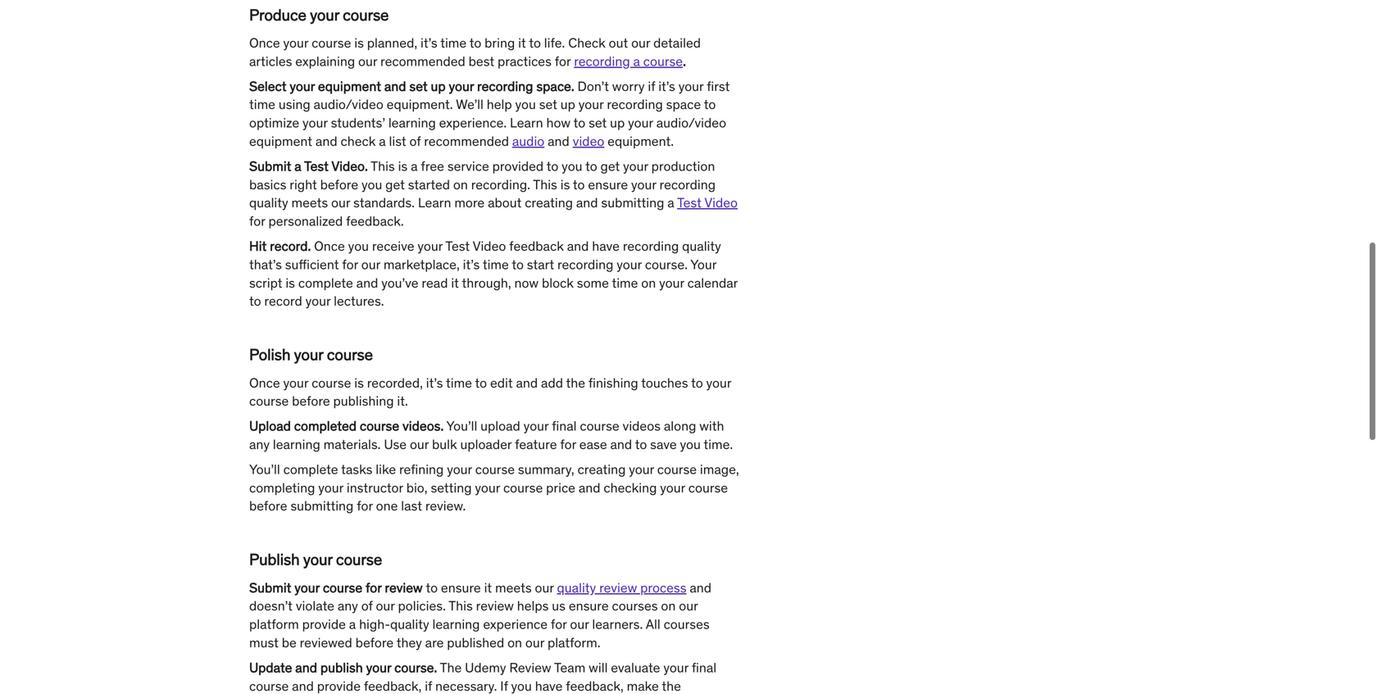 Task type: describe. For each thing, give the bounding box(es) containing it.
for inside creating and submitting a test video for personalized feedback.
[[249, 213, 265, 230]]

audio link
[[512, 133, 545, 150]]

summary,
[[518, 461, 575, 478]]

time up through,
[[483, 256, 509, 273]]

recording down test video link
[[623, 238, 679, 255]]

and inside you'll complete tasks like refining your course summary, creating your course image, completing your instructor bio, setting your course price and checking your course before submitting for one last review.
[[579, 480, 601, 496]]

once for once your course is recorded, it's time to edit and add the finishing touches to your course before publishing it.
[[249, 375, 280, 391]]

it.
[[397, 393, 408, 410]]

recommended inside once your course is planned, it's time to bring it to life. check out our detailed articles explaining our recommended best practices for
[[381, 53, 466, 70]]

your inside once your course is planned, it's time to bring it to life. check out our detailed articles explaining our recommended best practices for
[[283, 34, 309, 51]]

recording up help
[[477, 78, 533, 95]]

to up "policies."
[[426, 580, 438, 596]]

time for edit
[[446, 375, 472, 391]]

read
[[422, 275, 448, 291]]

course down image,
[[689, 480, 728, 496]]

upload completed course videos.
[[249, 418, 444, 435]]

our up review on the bottom left of page
[[526, 635, 545, 652]]

to left edit on the left of page
[[475, 375, 487, 391]]

learning inside you'll upload your final course videos along with any learning materials. use our bulk uploader feature for ease and to save you time.
[[273, 436, 321, 453]]

you inside don't worry if it's your first time using audio/video equipment. we'll help you set up your recording space to optimize your students' learning experience.
[[515, 96, 536, 113]]

quality up the us
[[557, 580, 596, 596]]

publish your course
[[249, 550, 382, 570]]

submit for submit your course for review to ensure it meets our quality review process
[[249, 580, 291, 596]]

checking
[[604, 480, 657, 496]]

and doesn't violate any of our policies. this review helps us ensure courses on our platform provide a high-quality learning experience for our learners. all courses must be reviewed before they are published on our platform.
[[249, 580, 712, 652]]

for inside and doesn't violate any of our policies. this review helps us ensure courses on our platform provide a high-quality learning experience for our learners. all courses must be reviewed before they are published on our platform.
[[551, 616, 567, 633]]

video link
[[573, 133, 605, 150]]

our inside the once you receive your test video feedback and have recording quality that's sufficient for our marketplace, it's time to start recording your course. your script is complete and you've read it through, now block some time on your calendar to record your lectures.
[[362, 256, 381, 273]]

feature
[[515, 436, 557, 453]]

course inside the udemy review team will evaluate your final course and provide feedback, if necessary. if you have feedback, make th
[[249, 678, 289, 695]]

course. inside the once you receive your test video feedback and have recording quality that's sufficient for our marketplace, it's time to start recording your course. your script is complete and you've read it through, now block some time on your calendar to record your lectures.
[[645, 256, 688, 273]]

it inside the once you receive your test video feedback and have recording quality that's sufficient for our marketplace, it's time to start recording your course. your script is complete and you've read it through, now block some time on your calendar to record your lectures.
[[451, 275, 459, 291]]

don't worry if it's your first time using audio/video equipment. we'll help you set up your recording space to optimize your students' learning experience.
[[249, 78, 730, 131]]

to down audio and video equipment.
[[586, 158, 598, 175]]

use
[[384, 436, 407, 453]]

students'
[[331, 115, 385, 131]]

is inside once your course is planned, it's time to bring it to life. check out our detailed articles explaining our recommended best practices for
[[354, 34, 364, 51]]

policies.
[[398, 598, 446, 615]]

audio/video inside don't worry if it's your first time using audio/video equipment. we'll help you set up your recording space to optimize your students' learning experience.
[[314, 96, 384, 113]]

for inside once your course is planned, it's time to bring it to life. check out our detailed articles explaining our recommended best practices for
[[555, 53, 571, 70]]

select
[[249, 78, 287, 95]]

all
[[646, 616, 661, 633]]

and inside the udemy review team will evaluate your final course and provide feedback, if necessary. if you have feedback, make th
[[292, 678, 314, 695]]

a up the worry on the left of page
[[634, 53, 640, 70]]

for inside you'll complete tasks like refining your course summary, creating your course image, completing your instructor bio, setting your course price and checking your course before submitting for one last review.
[[357, 498, 373, 515]]

any inside you'll upload your final course videos along with any learning materials. use our bulk uploader feature for ease and to save you time.
[[249, 436, 270, 453]]

our down planned,
[[358, 53, 377, 70]]

space
[[666, 96, 701, 113]]

video.
[[332, 158, 368, 175]]

our up high-
[[376, 598, 395, 615]]

you'll for upload
[[447, 418, 478, 435]]

course up publishing
[[327, 345, 373, 365]]

bulk
[[432, 436, 457, 453]]

1 vertical spatial get
[[386, 176, 405, 193]]

provide inside and doesn't violate any of our policies. this review helps us ensure courses on our platform provide a high-quality learning experience for our learners. all courses must be reviewed before they are published on our platform.
[[302, 616, 346, 633]]

started
[[408, 176, 450, 193]]

our inside you'll upload your final course videos along with any learning materials. use our bulk uploader feature for ease and to save you time.
[[410, 436, 429, 453]]

course down summary,
[[504, 480, 543, 496]]

right
[[290, 176, 317, 193]]

lectures.
[[334, 293, 384, 310]]

to right provided
[[547, 158, 559, 175]]

are
[[425, 635, 444, 652]]

explaining
[[295, 53, 355, 70]]

some
[[577, 275, 609, 291]]

completed
[[294, 418, 357, 435]]

and down planned,
[[385, 78, 406, 95]]

your
[[691, 256, 717, 273]]

audio
[[512, 133, 545, 150]]

0 vertical spatial this
[[371, 158, 395, 175]]

start
[[527, 256, 555, 273]]

last
[[401, 498, 422, 515]]

submit a test video.
[[249, 158, 368, 175]]

is inside once your course is recorded, it's time to edit and add the finishing touches to your course before publishing it.
[[354, 375, 364, 391]]

your inside the udemy review team will evaluate your final course and provide feedback, if necessary. if you have feedback, make th
[[664, 660, 689, 677]]

refining
[[399, 461, 444, 478]]

and inside once your course is recorded, it's time to edit and add the finishing touches to your course before publishing it.
[[516, 375, 538, 391]]

is down list
[[398, 158, 408, 175]]

to up now
[[512, 256, 524, 273]]

on down 'experience'
[[508, 635, 522, 652]]

to left life.
[[529, 34, 541, 51]]

video for a
[[705, 195, 738, 211]]

submitting inside you'll complete tasks like refining your course summary, creating your course image, completing your instructor bio, setting your course price and checking your course before submitting for one last review.
[[291, 498, 354, 515]]

time.
[[704, 436, 733, 453]]

if inside don't worry if it's your first time using audio/video equipment. we'll help you set up your recording space to optimize your students' learning experience.
[[648, 78, 656, 95]]

list
[[389, 133, 406, 150]]

helps
[[517, 598, 549, 615]]

recording.
[[471, 176, 531, 193]]

and inside learn how to set up your audio/video equipment and check a list of recommended
[[316, 133, 338, 150]]

test for once you receive your test video feedback and have recording quality that's sufficient for our marketplace, it's time to start recording your course. your script is complete and you've read it through, now block some time on your calendar to record your lectures.
[[446, 238, 470, 255]]

script
[[249, 275, 283, 291]]

best
[[469, 53, 495, 70]]

ensure inside the this is a free service provided to you to get your production basics right before you get started on recording. this is to ensure your recording quality meets our standards. learn more about
[[588, 176, 628, 193]]

once your course is recorded, it's time to edit and add the finishing touches to your course before publishing it.
[[249, 375, 732, 410]]

recording a course .
[[574, 53, 686, 70]]

detailed
[[654, 34, 701, 51]]

for inside you'll upload your final course videos along with any learning materials. use our bulk uploader feature for ease and to save you time.
[[560, 436, 577, 453]]

of inside learn how to set up your audio/video equipment and check a list of recommended
[[410, 133, 421, 150]]

0 horizontal spatial review
[[385, 580, 423, 596]]

edit
[[490, 375, 513, 391]]

your inside learn how to set up your audio/video equipment and check a list of recommended
[[628, 115, 654, 131]]

you down video
[[562, 158, 583, 175]]

check
[[341, 133, 376, 150]]

like
[[376, 461, 396, 478]]

platform
[[249, 616, 299, 633]]

quality inside and doesn't violate any of our policies. this review helps us ensure courses on our platform provide a high-quality learning experience for our learners. all courses must be reviewed before they are published on our platform.
[[390, 616, 429, 633]]

you've
[[382, 275, 419, 291]]

learn how to set up your audio/video equipment and check a list of recommended
[[249, 115, 727, 150]]

they
[[397, 635, 422, 652]]

first
[[707, 78, 730, 95]]

on inside the this is a free service provided to you to get your production basics right before you get started on recording. this is to ensure your recording quality meets our standards. learn more about
[[453, 176, 468, 193]]

help
[[487, 96, 512, 113]]

1 feedback, from the left
[[364, 678, 422, 695]]

to inside learn how to set up your audio/video equipment and check a list of recommended
[[574, 115, 586, 131]]

video for your
[[473, 238, 506, 255]]

you inside the once you receive your test video feedback and have recording quality that's sufficient for our marketplace, it's time to start recording your course. your script is complete and you've read it through, now block some time on your calendar to record your lectures.
[[348, 238, 369, 255]]

recording a course link
[[574, 53, 683, 70]]

review inside and doesn't violate any of our policies. this review helps us ensure courses on our platform provide a high-quality learning experience for our learners. all courses must be reviewed before they are published on our platform.
[[476, 598, 514, 615]]

hit record.
[[249, 238, 314, 255]]

creating inside you'll complete tasks like refining your course summary, creating your course image, completing your instructor bio, setting your course price and checking your course before submitting for one last review.
[[578, 461, 626, 478]]

2 vertical spatial it
[[484, 580, 492, 596]]

to inside you'll upload your final course videos along with any learning materials. use our bulk uploader feature for ease and to save you time.
[[635, 436, 647, 453]]

equipment. inside don't worry if it's your first time using audio/video equipment. we'll help you set up your recording space to optimize your students' learning experience.
[[387, 96, 453, 113]]

complete inside you'll complete tasks like refining your course summary, creating your course image, completing your instructor bio, setting your course price and checking your course before submitting for one last review.
[[283, 461, 338, 478]]

setting
[[431, 480, 472, 496]]

course up use at left bottom
[[360, 418, 400, 435]]

you'll complete tasks like refining your course summary, creating your course image, completing your instructor bio, setting your course price and checking your course before submitting for one last review.
[[249, 461, 740, 515]]

our up platform.
[[570, 616, 589, 633]]

any inside and doesn't violate any of our policies. this review helps us ensure courses on our platform provide a high-quality learning experience for our learners. all courses must be reviewed before they are published on our platform.
[[338, 598, 358, 615]]

to up the 'best'
[[470, 34, 482, 51]]

our up the helps
[[535, 580, 554, 596]]

block
[[542, 275, 574, 291]]

add
[[541, 375, 563, 391]]

to inside don't worry if it's your first time using audio/video equipment. we'll help you set up your recording space to optimize your students' learning experience.
[[704, 96, 716, 113]]

the udemy review team will evaluate your final course and provide feedback, if necessary. if you have feedback, make th
[[249, 660, 717, 695]]

recording inside the this is a free service provided to you to get your production basics right before you get started on recording. this is to ensure your recording quality meets our standards. learn more about
[[660, 176, 716, 193]]

if
[[501, 678, 508, 695]]

0 vertical spatial test
[[304, 158, 329, 175]]

once your course is planned, it's time to bring it to life. check out our detailed articles explaining our recommended best practices for
[[249, 34, 701, 70]]

now
[[515, 275, 539, 291]]

final inside the udemy review team will evaluate your final course and provide feedback, if necessary. if you have feedback, make th
[[692, 660, 717, 677]]

bring
[[485, 34, 515, 51]]

a up right
[[295, 158, 302, 175]]

course down polish your course at the left
[[312, 375, 351, 391]]

a inside and doesn't violate any of our policies. this review helps us ensure courses on our platform provide a high-quality learning experience for our learners. all courses must be reviewed before they are published on our platform.
[[349, 616, 356, 633]]

it's inside once your course is recorded, it's time to edit and add the finishing touches to your course before publishing it.
[[426, 375, 443, 391]]

how
[[547, 115, 571, 131]]

2 horizontal spatial this
[[533, 176, 558, 193]]

more
[[455, 195, 485, 211]]

our up recording a course .
[[632, 34, 651, 51]]

record
[[264, 293, 302, 310]]

1 horizontal spatial get
[[601, 158, 620, 175]]

1 horizontal spatial equipment.
[[608, 133, 674, 150]]

up inside learn how to set up your audio/video equipment and check a list of recommended
[[610, 115, 625, 131]]

on down process
[[661, 598, 676, 615]]

time right some
[[612, 275, 638, 291]]

polish
[[249, 345, 291, 365]]

for inside the once you receive your test video feedback and have recording quality that's sufficient for our marketplace, it's time to start recording your course. your script is complete and you've read it through, now block some time on your calendar to record your lectures.
[[342, 256, 358, 273]]

audio and video equipment.
[[512, 133, 674, 150]]

before inside the this is a free service provided to you to get your production basics right before you get started on recording. this is to ensure your recording quality meets our standards. learn more about
[[320, 176, 358, 193]]

publish
[[321, 660, 363, 677]]

update
[[249, 660, 292, 677]]

that's
[[249, 256, 282, 273]]

and up some
[[567, 238, 589, 255]]

provide inside the udemy review team will evaluate your final course and provide feedback, if necessary. if you have feedback, make th
[[317, 678, 361, 695]]

don't
[[578, 78, 609, 95]]

produce
[[249, 5, 306, 24]]

and inside you'll upload your final course videos along with any learning materials. use our bulk uploader feature for ease and to save you time.
[[611, 436, 632, 453]]

course down save
[[658, 461, 697, 478]]

we'll
[[456, 96, 484, 113]]

once for once your course is planned, it's time to bring it to life. check out our detailed articles explaining our recommended best practices for
[[249, 34, 280, 51]]

2 feedback, from the left
[[566, 678, 624, 695]]

and up lectures.
[[356, 275, 378, 291]]

worry
[[612, 78, 645, 95]]

team
[[554, 660, 586, 677]]

touches
[[642, 375, 689, 391]]

a inside creating and submitting a test video for personalized feedback.
[[668, 195, 675, 211]]

our down process
[[679, 598, 698, 615]]

to right "touches"
[[691, 375, 703, 391]]

0 vertical spatial equipment
[[318, 78, 381, 95]]

learn inside learn how to set up your audio/video equipment and check a list of recommended
[[510, 115, 543, 131]]

to down video link at the left top of the page
[[573, 176, 585, 193]]

and down how
[[548, 133, 570, 150]]

submitting inside creating and submitting a test video for personalized feedback.
[[601, 195, 665, 211]]

submit for submit a test video.
[[249, 158, 291, 175]]

before inside and doesn't violate any of our policies. this review helps us ensure courses on our platform provide a high-quality learning experience for our learners. all courses must be reviewed before they are published on our platform.
[[356, 635, 394, 652]]

of inside and doesn't violate any of our policies. this review helps us ensure courses on our platform provide a high-quality learning experience for our learners. all courses must be reviewed before they are published on our platform.
[[361, 598, 373, 615]]



Task type: vqa. For each thing, say whether or not it's contained in the screenshot.
and within LEARN HOW TO SET UP YOUR AUDIO/VIDEO EQUIPMENT AND CHECK A LIST OF RECOMMENDED
yes



Task type: locate. For each thing, give the bounding box(es) containing it.
quality inside the once you receive your test video feedback and have recording quality that's sufficient for our marketplace, it's time to start recording your course. your script is complete and you've read it through, now block some time on your calendar to record your lectures.
[[682, 238, 722, 255]]

feedback
[[509, 238, 564, 255]]

standards.
[[354, 195, 415, 211]]

check
[[569, 34, 606, 51]]

1 vertical spatial courses
[[664, 616, 710, 633]]

1 vertical spatial recommended
[[424, 133, 509, 150]]

it inside once your course is planned, it's time to bring it to life. check out our detailed articles explaining our recommended best practices for
[[518, 34, 526, 51]]

upload
[[481, 418, 521, 435]]

any down upload
[[249, 436, 270, 453]]

course inside once your course is planned, it's time to bring it to life. check out our detailed articles explaining our recommended best practices for
[[312, 34, 351, 51]]

for up high-
[[366, 580, 382, 596]]

on down service
[[453, 176, 468, 193]]

course
[[343, 5, 389, 24], [312, 34, 351, 51], [644, 53, 683, 70], [327, 345, 373, 365], [312, 375, 351, 391], [249, 393, 289, 410], [360, 418, 400, 435], [580, 418, 620, 435], [475, 461, 515, 478], [658, 461, 697, 478], [504, 480, 543, 496], [689, 480, 728, 496], [336, 550, 382, 570], [323, 580, 363, 596], [249, 678, 289, 695]]

2 vertical spatial test
[[446, 238, 470, 255]]

time for audio/video
[[249, 96, 276, 113]]

equipment down explaining
[[318, 78, 381, 95]]

it's right recorded,
[[426, 375, 443, 391]]

submit
[[249, 158, 291, 175], [249, 580, 291, 596]]

0 vertical spatial learn
[[510, 115, 543, 131]]

save
[[651, 436, 677, 453]]

0 vertical spatial complete
[[298, 275, 353, 291]]

0 vertical spatial up
[[431, 78, 446, 95]]

0 horizontal spatial any
[[249, 436, 270, 453]]

you down 'feedback.'
[[348, 238, 369, 255]]

1 vertical spatial learn
[[418, 195, 451, 211]]

recording inside don't worry if it's your first time using audio/video equipment. we'll help you set up your recording space to optimize your students' learning experience.
[[607, 96, 663, 113]]

recording
[[574, 53, 630, 70], [477, 78, 533, 95], [607, 96, 663, 113], [660, 176, 716, 193], [623, 238, 679, 255], [558, 256, 614, 273]]

completing
[[249, 480, 315, 496]]

0 vertical spatial video
[[705, 195, 738, 211]]

optimize
[[249, 115, 299, 131]]

have up some
[[592, 238, 620, 255]]

1 vertical spatial equipment
[[249, 133, 313, 150]]

ensure inside and doesn't violate any of our policies. this review helps us ensure courses on our platform provide a high-quality learning experience for our learners. all courses must be reviewed before they are published on our platform.
[[569, 598, 609, 615]]

once inside once your course is planned, it's time to bring it to life. check out our detailed articles explaining our recommended best practices for
[[249, 34, 280, 51]]

you'll up completing on the left of the page
[[249, 461, 280, 478]]

2 vertical spatial once
[[249, 375, 280, 391]]

learn up audio
[[510, 115, 543, 131]]

and down 'be'
[[295, 660, 317, 677]]

quality up your
[[682, 238, 722, 255]]

articles
[[249, 53, 292, 70]]

test up marketplace,
[[446, 238, 470, 255]]

2 horizontal spatial up
[[610, 115, 625, 131]]

uploader
[[460, 436, 512, 453]]

on inside the once you receive your test video feedback and have recording quality that's sufficient for our marketplace, it's time to start recording your course. your script is complete and you've read it through, now block some time on your calendar to record your lectures.
[[642, 275, 656, 291]]

and down video
[[576, 195, 598, 211]]

you right help
[[515, 96, 536, 113]]

1 horizontal spatial set
[[539, 96, 558, 113]]

if right the worry on the left of page
[[648, 78, 656, 95]]

sufficient
[[285, 256, 339, 273]]

to
[[470, 34, 482, 51], [529, 34, 541, 51], [704, 96, 716, 113], [574, 115, 586, 131], [547, 158, 559, 175], [586, 158, 598, 175], [573, 176, 585, 193], [512, 256, 524, 273], [249, 293, 261, 310], [475, 375, 487, 391], [691, 375, 703, 391], [635, 436, 647, 453], [426, 580, 438, 596]]

before inside you'll complete tasks like refining your course summary, creating your course image, completing your instructor bio, setting your course price and checking your course before submitting for one last review.
[[249, 498, 287, 515]]

0 vertical spatial any
[[249, 436, 270, 453]]

0 horizontal spatial this
[[371, 158, 395, 175]]

you up standards.
[[362, 176, 382, 193]]

time left edit on the left of page
[[446, 375, 472, 391]]

feedback.
[[346, 213, 404, 230]]

it's inside the once you receive your test video feedback and have recording quality that's sufficient for our marketplace, it's time to start recording your course. your script is complete and you've read it through, now block some time on your calendar to record your lectures.
[[463, 256, 480, 273]]

0 vertical spatial course.
[[645, 256, 688, 273]]

quality inside the this is a free service provided to you to get your production basics right before you get started on recording. this is to ensure your recording quality meets our standards. learn more about
[[249, 195, 288, 211]]

0 horizontal spatial it
[[451, 275, 459, 291]]

you'll upload your final course videos along with any learning materials. use our bulk uploader feature for ease and to save you time.
[[249, 418, 733, 453]]

1 vertical spatial this
[[533, 176, 558, 193]]

0 horizontal spatial meets
[[292, 195, 328, 211]]

our down video.
[[331, 195, 350, 211]]

0 horizontal spatial set
[[410, 78, 428, 95]]

materials.
[[324, 436, 381, 453]]

course. down they
[[395, 660, 437, 677]]

1 vertical spatial if
[[425, 678, 432, 695]]

1 horizontal spatial you'll
[[447, 418, 478, 435]]

price
[[546, 480, 576, 496]]

process
[[641, 580, 687, 596]]

0 vertical spatial ensure
[[588, 176, 628, 193]]

have inside the once you receive your test video feedback and have recording quality that's sufficient for our marketplace, it's time to start recording your course. your script is complete and you've read it through, now block some time on your calendar to record your lectures.
[[592, 238, 620, 255]]

review.
[[426, 498, 466, 515]]

recommended down "experience."
[[424, 133, 509, 150]]

1 vertical spatial ensure
[[441, 580, 481, 596]]

it's up through,
[[463, 256, 480, 273]]

test inside the once you receive your test video feedback and have recording quality that's sufficient for our marketplace, it's time to start recording your course. your script is complete and you've read it through, now block some time on your calendar to record your lectures.
[[446, 238, 470, 255]]

equipment
[[318, 78, 381, 95], [249, 133, 313, 150]]

course down detailed
[[644, 53, 683, 70]]

complete inside the once you receive your test video feedback and have recording quality that's sufficient for our marketplace, it's time to start recording your course. your script is complete and you've read it through, now block some time on your calendar to record your lectures.
[[298, 275, 353, 291]]

if inside the udemy review team will evaluate your final course and provide feedback, if necessary. if you have feedback, make th
[[425, 678, 432, 695]]

a inside the this is a free service provided to you to get your production basics right before you get started on recording. this is to ensure your recording quality meets our standards. learn more about
[[411, 158, 418, 175]]

2 submit from the top
[[249, 580, 291, 596]]

learning up published
[[433, 616, 480, 633]]

our down videos.
[[410, 436, 429, 453]]

0 vertical spatial courses
[[612, 598, 658, 615]]

up down once your course is planned, it's time to bring it to life. check out our detailed articles explaining our recommended best practices for
[[431, 78, 446, 95]]

1 vertical spatial final
[[692, 660, 717, 677]]

0 vertical spatial meets
[[292, 195, 328, 211]]

creating and submitting a test video for personalized feedback.
[[249, 195, 738, 230]]

1 horizontal spatial learn
[[510, 115, 543, 131]]

it's inside don't worry if it's your first time using audio/video equipment. we'll help you set up your recording space to optimize your students' learning experience.
[[659, 78, 676, 95]]

audio/video inside learn how to set up your audio/video equipment and check a list of recommended
[[657, 115, 727, 131]]

you inside you'll upload your final course videos along with any learning materials. use our bulk uploader feature for ease and to save you time.
[[680, 436, 701, 453]]

0 horizontal spatial learn
[[418, 195, 451, 211]]

1 horizontal spatial test
[[446, 238, 470, 255]]

our down receive
[[362, 256, 381, 273]]

publishing
[[333, 393, 394, 410]]

test video link
[[677, 195, 738, 211]]

1 vertical spatial it
[[451, 275, 459, 291]]

marketplace,
[[384, 256, 460, 273]]

quality down basics
[[249, 195, 288, 211]]

meets inside the this is a free service provided to you to get your production basics right before you get started on recording. this is to ensure your recording quality meets our standards. learn more about
[[292, 195, 328, 211]]

test down production
[[677, 195, 702, 211]]

the
[[566, 375, 586, 391]]

learn down started on the top left of page
[[418, 195, 451, 211]]

for down life.
[[555, 53, 571, 70]]

2 horizontal spatial test
[[677, 195, 702, 211]]

it's
[[421, 34, 438, 51], [659, 78, 676, 95], [463, 256, 480, 273], [426, 375, 443, 391]]

0 horizontal spatial equipment.
[[387, 96, 453, 113]]

through,
[[462, 275, 512, 291]]

0 vertical spatial recommended
[[381, 53, 466, 70]]

once you receive your test video feedback and have recording quality that's sufficient for our marketplace, it's time to start recording your course. your script is complete and you've read it through, now block some time on your calendar to record your lectures.
[[249, 238, 738, 310]]

this down provided
[[533, 176, 558, 193]]

space.
[[537, 78, 575, 95]]

complete down sufficient
[[298, 275, 353, 291]]

video inside creating and submitting a test video for personalized feedback.
[[705, 195, 738, 211]]

0 horizontal spatial you'll
[[249, 461, 280, 478]]

1 vertical spatial up
[[561, 96, 576, 113]]

you inside the udemy review team will evaluate your final course and provide feedback, if necessary. if you have feedback, make th
[[511, 678, 532, 695]]

tasks
[[341, 461, 373, 478]]

1 vertical spatial test
[[677, 195, 702, 211]]

violate
[[296, 598, 335, 615]]

2 horizontal spatial review
[[600, 580, 637, 596]]

set down space.
[[539, 96, 558, 113]]

is down audio and video equipment.
[[561, 176, 570, 193]]

review up learners.
[[600, 580, 637, 596]]

courses down quality review process link
[[612, 598, 658, 615]]

1 vertical spatial video
[[473, 238, 506, 255]]

record.
[[270, 238, 311, 255]]

time inside once your course is planned, it's time to bring it to life. check out our detailed articles explaining our recommended best practices for
[[441, 34, 467, 51]]

be
[[282, 635, 297, 652]]

review up 'experience'
[[476, 598, 514, 615]]

have inside the udemy review team will evaluate your final course and provide feedback, if necessary. if you have feedback, make th
[[535, 678, 563, 695]]

recording down check
[[574, 53, 630, 70]]

set up audio and video equipment.
[[589, 115, 607, 131]]

set
[[410, 78, 428, 95], [539, 96, 558, 113], [589, 115, 607, 131]]

have down review on the bottom left of page
[[535, 678, 563, 695]]

a left free
[[411, 158, 418, 175]]

0 horizontal spatial get
[[386, 176, 405, 193]]

quality review process link
[[557, 580, 687, 596]]

1 horizontal spatial audio/video
[[657, 115, 727, 131]]

meets
[[292, 195, 328, 211], [495, 580, 532, 596]]

before down video.
[[320, 176, 358, 193]]

1 vertical spatial submit
[[249, 580, 291, 596]]

1 horizontal spatial of
[[410, 133, 421, 150]]

courses right all
[[664, 616, 710, 633]]

1 horizontal spatial if
[[648, 78, 656, 95]]

equipment inside learn how to set up your audio/video equipment and check a list of recommended
[[249, 133, 313, 150]]

a inside learn how to set up your audio/video equipment and check a list of recommended
[[379, 133, 386, 150]]

course down one
[[336, 550, 382, 570]]

1 vertical spatial you'll
[[249, 461, 280, 478]]

0 horizontal spatial have
[[535, 678, 563, 695]]

0 vertical spatial submitting
[[601, 195, 665, 211]]

review
[[510, 660, 552, 677]]

1 vertical spatial have
[[535, 678, 563, 695]]

creating inside creating and submitting a test video for personalized feedback.
[[525, 195, 573, 211]]

0 vertical spatial set
[[410, 78, 428, 95]]

recommended inside learn how to set up your audio/video equipment and check a list of recommended
[[424, 133, 509, 150]]

and inside and doesn't violate any of our policies. this review helps us ensure courses on our platform provide a high-quality learning experience for our learners. all courses must be reviewed before they are published on our platform.
[[690, 580, 712, 596]]

course up planned,
[[343, 5, 389, 24]]

0 horizontal spatial final
[[552, 418, 577, 435]]

to down script
[[249, 293, 261, 310]]

test up right
[[304, 158, 329, 175]]

recommended up select your equipment and set up your recording space.
[[381, 53, 466, 70]]

on right some
[[642, 275, 656, 291]]

is up record on the top left
[[286, 275, 295, 291]]

you'll inside you'll complete tasks like refining your course summary, creating your course image, completing your instructor bio, setting your course price and checking your course before submitting for one last review.
[[249, 461, 280, 478]]

0 horizontal spatial up
[[431, 78, 446, 95]]

you right if
[[511, 678, 532, 695]]

1 horizontal spatial equipment
[[318, 78, 381, 95]]

1 vertical spatial learning
[[273, 436, 321, 453]]

doesn't
[[249, 598, 293, 615]]

for down instructor
[[357, 498, 373, 515]]

1 vertical spatial course.
[[395, 660, 437, 677]]

ensure right the us
[[569, 598, 609, 615]]

0 vertical spatial once
[[249, 34, 280, 51]]

learning inside and doesn't violate any of our policies. this review helps us ensure courses on our platform provide a high-quality learning experience for our learners. all courses must be reviewed before they are published on our platform.
[[433, 616, 480, 633]]

will
[[589, 660, 608, 677]]

1 horizontal spatial final
[[692, 660, 717, 677]]

.
[[683, 53, 686, 70]]

a
[[634, 53, 640, 70], [379, 133, 386, 150], [295, 158, 302, 175], [411, 158, 418, 175], [668, 195, 675, 211], [349, 616, 356, 633]]

produce your course
[[249, 5, 389, 24]]

2 horizontal spatial set
[[589, 115, 607, 131]]

the
[[440, 660, 462, 677]]

recorded,
[[367, 375, 423, 391]]

you'll for complete
[[249, 461, 280, 478]]

0 vertical spatial of
[[410, 133, 421, 150]]

learners.
[[592, 616, 643, 633]]

final inside you'll upload your final course videos along with any learning materials. use our bulk uploader feature for ease and to save you time.
[[552, 418, 577, 435]]

1 vertical spatial submitting
[[291, 498, 354, 515]]

equipment.
[[387, 96, 453, 113], [608, 133, 674, 150]]

it up 'experience'
[[484, 580, 492, 596]]

0 horizontal spatial audio/video
[[314, 96, 384, 113]]

learning down upload
[[273, 436, 321, 453]]

1 horizontal spatial any
[[338, 598, 358, 615]]

course up upload
[[249, 393, 289, 410]]

set down planned,
[[410, 78, 428, 95]]

0 vertical spatial equipment.
[[387, 96, 453, 113]]

up up how
[[561, 96, 576, 113]]

test
[[304, 158, 329, 175], [677, 195, 702, 211], [446, 238, 470, 255]]

ensure down audio and video equipment.
[[588, 176, 628, 193]]

1 vertical spatial meets
[[495, 580, 532, 596]]

time
[[441, 34, 467, 51], [249, 96, 276, 113], [483, 256, 509, 273], [612, 275, 638, 291], [446, 375, 472, 391]]

feedback,
[[364, 678, 422, 695], [566, 678, 624, 695]]

is inside the once you receive your test video feedback and have recording quality that's sufficient for our marketplace, it's time to start recording your course. your script is complete and you've read it through, now block some time on your calendar to record your lectures.
[[286, 275, 295, 291]]

select your equipment and set up your recording space.
[[249, 78, 575, 95]]

0 horizontal spatial course.
[[395, 660, 437, 677]]

1 horizontal spatial have
[[592, 238, 620, 255]]

for down the us
[[551, 616, 567, 633]]

feedback, down they
[[364, 678, 422, 695]]

1 horizontal spatial video
[[705, 195, 738, 211]]

course.
[[645, 256, 688, 273], [395, 660, 437, 677]]

0 horizontal spatial of
[[361, 598, 373, 615]]

1 horizontal spatial up
[[561, 96, 576, 113]]

must
[[249, 635, 279, 652]]

submitting
[[601, 195, 665, 211], [291, 498, 354, 515]]

2 vertical spatial learning
[[433, 616, 480, 633]]

1 horizontal spatial it
[[484, 580, 492, 596]]

a left test video link
[[668, 195, 675, 211]]

before
[[320, 176, 358, 193], [292, 393, 330, 410], [249, 498, 287, 515], [356, 635, 394, 652]]

provide
[[302, 616, 346, 633], [317, 678, 361, 695]]

our inside the this is a free service provided to you to get your production basics right before you get started on recording. this is to ensure your recording quality meets our standards. learn more about
[[331, 195, 350, 211]]

0 vertical spatial if
[[648, 78, 656, 95]]

0 horizontal spatial creating
[[525, 195, 573, 211]]

polish your course
[[249, 345, 373, 365]]

time for bring
[[441, 34, 467, 51]]

2 vertical spatial this
[[449, 598, 473, 615]]

life.
[[544, 34, 565, 51]]

set inside don't worry if it's your first time using audio/video equipment. we'll help you set up your recording space to optimize your students' learning experience.
[[539, 96, 558, 113]]

this inside and doesn't violate any of our policies. this review helps us ensure courses on our platform provide a high-quality learning experience for our learners. all courses must be reviewed before they are published on our platform.
[[449, 598, 473, 615]]

it's inside once your course is planned, it's time to bring it to life. check out our detailed articles explaining our recommended best practices for
[[421, 34, 438, 51]]

course up "violate"
[[323, 580, 363, 596]]

equipment down optimize
[[249, 133, 313, 150]]

for left the ease on the bottom left of page
[[560, 436, 577, 453]]

a left list
[[379, 133, 386, 150]]

experience
[[483, 616, 548, 633]]

0 vertical spatial audio/video
[[314, 96, 384, 113]]

recording up some
[[558, 256, 614, 273]]

0 vertical spatial it
[[518, 34, 526, 51]]

test for creating and submitting a test video for personalized feedback.
[[677, 195, 702, 211]]

you'll inside you'll upload your final course videos along with any learning materials. use our bulk uploader feature for ease and to save you time.
[[447, 418, 478, 435]]

1 horizontal spatial submitting
[[601, 195, 665, 211]]

learning inside don't worry if it's your first time using audio/video equipment. we'll help you set up your recording space to optimize your students' learning experience.
[[389, 115, 436, 131]]

0 vertical spatial you'll
[[447, 418, 478, 435]]

of up high-
[[361, 598, 373, 615]]

submitting down production
[[601, 195, 665, 211]]

complete
[[298, 275, 353, 291], [283, 461, 338, 478]]

1 horizontal spatial course.
[[645, 256, 688, 273]]

submit up doesn't
[[249, 580, 291, 596]]

this is a free service provided to you to get your production basics right before you get started on recording. this is to ensure your recording quality meets our standards. learn more about
[[249, 158, 716, 211]]

0 horizontal spatial equipment
[[249, 133, 313, 150]]

once for once you receive your test video feedback and have recording quality that's sufficient for our marketplace, it's time to start recording your course. your script is complete and you've read it through, now block some time on your calendar to record your lectures.
[[314, 238, 345, 255]]

1 vertical spatial audio/video
[[657, 115, 727, 131]]

once inside once your course is recorded, it's time to edit and add the finishing touches to your course before publishing it.
[[249, 375, 280, 391]]

once inside the once you receive your test video feedback and have recording quality that's sufficient for our marketplace, it's time to start recording your course. your script is complete and you've read it through, now block some time on your calendar to record your lectures.
[[314, 238, 345, 255]]

finishing
[[589, 375, 639, 391]]

your
[[310, 5, 339, 24], [283, 34, 309, 51], [290, 78, 315, 95], [449, 78, 474, 95], [679, 78, 704, 95], [579, 96, 604, 113], [303, 115, 328, 131], [628, 115, 654, 131], [623, 158, 649, 175], [632, 176, 657, 193], [418, 238, 443, 255], [617, 256, 642, 273], [659, 275, 685, 291], [306, 293, 331, 310], [294, 345, 323, 365], [283, 375, 309, 391], [707, 375, 732, 391], [524, 418, 549, 435], [447, 461, 472, 478], [629, 461, 654, 478], [318, 480, 344, 496], [475, 480, 500, 496], [660, 480, 686, 496], [303, 550, 333, 570], [295, 580, 320, 596], [366, 660, 391, 677], [664, 660, 689, 677]]

up up audio and video equipment.
[[610, 115, 625, 131]]

0 horizontal spatial test
[[304, 158, 329, 175]]

0 vertical spatial creating
[[525, 195, 573, 211]]

free
[[421, 158, 444, 175]]

1 horizontal spatial this
[[449, 598, 473, 615]]

using
[[279, 96, 311, 113]]

0 horizontal spatial video
[[473, 238, 506, 255]]

once up articles
[[249, 34, 280, 51]]

0 horizontal spatial courses
[[612, 598, 658, 615]]

it's up space
[[659, 78, 676, 95]]

0 horizontal spatial feedback,
[[364, 678, 422, 695]]

course inside you'll upload your final course videos along with any learning materials. use our bulk uploader feature for ease and to save you time.
[[580, 418, 620, 435]]

and inside creating and submitting a test video for personalized feedback.
[[576, 195, 598, 211]]

and down the "videos"
[[611, 436, 632, 453]]

1 vertical spatial complete
[[283, 461, 338, 478]]

before inside once your course is recorded, it's time to edit and add the finishing touches to your course before publishing it.
[[292, 393, 330, 410]]

video inside the once you receive your test video feedback and have recording quality that's sufficient for our marketplace, it's time to start recording your course. your script is complete and you've read it through, now block some time on your calendar to record your lectures.
[[473, 238, 506, 255]]

feedback, down will
[[566, 678, 624, 695]]

2 vertical spatial ensure
[[569, 598, 609, 615]]

receive
[[372, 238, 415, 255]]

1 horizontal spatial creating
[[578, 461, 626, 478]]

necessary.
[[436, 678, 497, 695]]

1 submit from the top
[[249, 158, 291, 175]]

1 vertical spatial equipment.
[[608, 133, 674, 150]]

learn inside the this is a free service provided to you to get your production basics right before you get started on recording. this is to ensure your recording quality meets our standards. learn more about
[[418, 195, 451, 211]]

and right 'price'
[[579, 480, 601, 496]]

videos.
[[403, 418, 444, 435]]

2 vertical spatial up
[[610, 115, 625, 131]]

0 vertical spatial learning
[[389, 115, 436, 131]]

review up "policies."
[[385, 580, 423, 596]]

you
[[515, 96, 536, 113], [562, 158, 583, 175], [362, 176, 382, 193], [348, 238, 369, 255], [680, 436, 701, 453], [511, 678, 532, 695]]

time inside once your course is recorded, it's time to edit and add the finishing touches to your course before publishing it.
[[446, 375, 472, 391]]

2 horizontal spatial it
[[518, 34, 526, 51]]

this
[[371, 158, 395, 175], [533, 176, 558, 193], [449, 598, 473, 615]]

meets up the helps
[[495, 580, 532, 596]]

a left high-
[[349, 616, 356, 633]]

1 horizontal spatial meets
[[495, 580, 532, 596]]

practices
[[498, 53, 552, 70]]

set inside learn how to set up your audio/video equipment and check a list of recommended
[[589, 115, 607, 131]]

up inside don't worry if it's your first time using audio/video equipment. we'll help you set up your recording space to optimize your students' learning experience.
[[561, 96, 576, 113]]

and up the submit a test video.
[[316, 133, 338, 150]]

meets up personalized
[[292, 195, 328, 211]]

your inside you'll upload your final course videos along with any learning materials. use our bulk uploader feature for ease and to save you time.
[[524, 418, 549, 435]]

ensure up "policies."
[[441, 580, 481, 596]]

1 vertical spatial creating
[[578, 461, 626, 478]]

course down 'uploader'
[[475, 461, 515, 478]]

and down update
[[292, 678, 314, 695]]

have
[[592, 238, 620, 255], [535, 678, 563, 695]]

quality up they
[[390, 616, 429, 633]]

test inside creating and submitting a test video for personalized feedback.
[[677, 195, 702, 211]]



